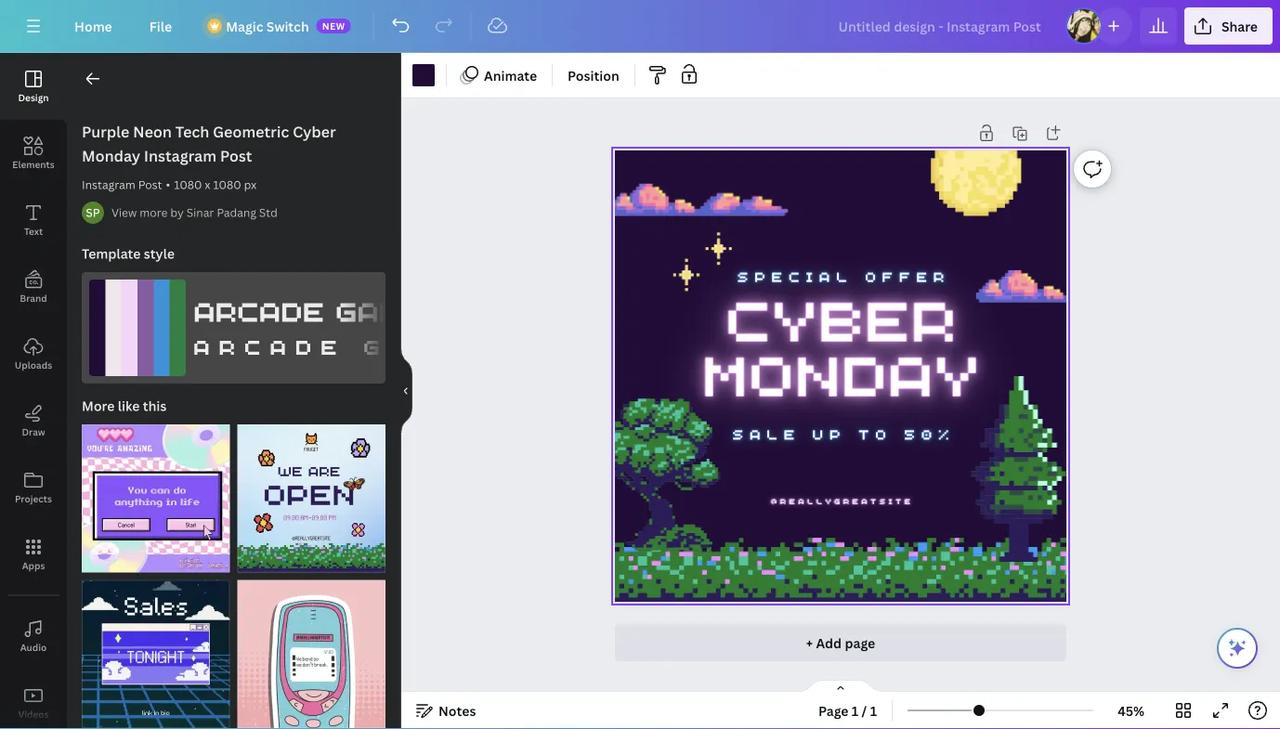 Task type: locate. For each thing, give the bounding box(es) containing it.
by
[[170, 205, 184, 220]]

1080 right x
[[213, 177, 241, 192]]

1080 left x
[[174, 177, 202, 192]]

1080 x 1080 px
[[174, 177, 257, 192]]

blue animated pixel computer retro sale night instagram post group
[[82, 569, 230, 729]]

cyber
[[293, 122, 336, 142], [725, 271, 957, 357]]

more like this
[[82, 397, 167, 415]]

0 horizontal spatial 1080
[[174, 177, 202, 192]]

monday down purple
[[82, 146, 140, 166]]

/
[[862, 702, 867, 720]]

arcade
[[193, 289, 324, 329], [193, 330, 346, 361]]

modern y2k motivational instagram post group
[[82, 414, 230, 573]]

projects button
[[0, 454, 67, 521]]

draw
[[22, 426, 45, 438]]

purple
[[82, 122, 129, 142]]

1 vertical spatial monday
[[702, 326, 980, 412]]

view more by sinar padang std button
[[112, 204, 278, 222]]

0 horizontal spatial monday
[[82, 146, 140, 166]]

0 vertical spatial cyber
[[293, 122, 336, 142]]

1 horizontal spatial 1
[[870, 702, 877, 720]]

50%
[[904, 423, 956, 444]]

instagram
[[144, 146, 217, 166], [82, 177, 136, 192]]

1 1080 from the left
[[174, 177, 202, 192]]

padang
[[217, 205, 256, 220]]

0 horizontal spatial 1
[[852, 702, 859, 720]]

1
[[852, 702, 859, 720], [870, 702, 877, 720]]

purple neon tech geometric cyber monday instagram post
[[82, 122, 336, 166]]

more
[[82, 397, 115, 415]]

post down geometric
[[220, 146, 252, 166]]

draw button
[[0, 388, 67, 454]]

view
[[112, 205, 137, 220]]

1 horizontal spatial post
[[220, 146, 252, 166]]

1 vertical spatial gamer
[[363, 330, 491, 361]]

design
[[18, 91, 49, 104]]

0 vertical spatial post
[[220, 146, 252, 166]]

notes button
[[409, 696, 484, 726]]

apps
[[22, 559, 45, 572]]

colorful floral pixel open sign instagram post group
[[237, 414, 386, 573]]

0 vertical spatial arcade
[[193, 289, 324, 329]]

instagram up view
[[82, 177, 136, 192]]

1 left / on the right bottom
[[852, 702, 859, 720]]

2 1 from the left
[[870, 702, 877, 720]]

x
[[205, 177, 210, 192]]

1 vertical spatial cyber
[[725, 271, 957, 357]]

gamer
[[335, 289, 445, 329], [363, 330, 491, 361]]

1 horizontal spatial monday
[[702, 326, 980, 412]]

main menu bar
[[0, 0, 1281, 53]]

monday
[[82, 146, 140, 166], [702, 326, 980, 412]]

1 horizontal spatial cyber
[[725, 271, 957, 357]]

sale
[[733, 423, 801, 444]]

1 vertical spatial post
[[138, 177, 162, 192]]

1 horizontal spatial 1080
[[213, 177, 241, 192]]

design button
[[0, 53, 67, 120]]

monday inside "purple neon tech geometric cyber monday instagram post"
[[82, 146, 140, 166]]

0 horizontal spatial instagram
[[82, 177, 136, 192]]

uploads button
[[0, 321, 67, 388]]

monday up sale up to 50%
[[702, 326, 980, 412]]

std
[[259, 205, 278, 220]]

Design title text field
[[824, 7, 1058, 45]]

1080
[[174, 177, 202, 192], [213, 177, 241, 192]]

instagram down tech
[[144, 146, 217, 166]]

0 vertical spatial monday
[[82, 146, 140, 166]]

#240c39 image
[[413, 64, 435, 86], [413, 64, 435, 86]]

cyber inside cyber monday
[[725, 271, 957, 357]]

1 horizontal spatial instagram
[[144, 146, 217, 166]]

to
[[858, 423, 893, 444]]

post
[[220, 146, 252, 166], [138, 177, 162, 192]]

hide image
[[401, 347, 413, 436]]

add
[[816, 634, 842, 652]]

template style
[[82, 245, 175, 263]]

0 vertical spatial instagram
[[144, 146, 217, 166]]

post up more
[[138, 177, 162, 192]]

apps button
[[0, 521, 67, 588]]

magic
[[226, 17, 263, 35]]

notes
[[439, 702, 476, 720]]

position
[[568, 66, 620, 84]]

1 vertical spatial arcade
[[193, 330, 346, 361]]

pink cyan white illustration retro cell phone daily motivation quote instagram post group
[[237, 569, 386, 729]]

home link
[[59, 7, 127, 45]]

geometric
[[213, 122, 289, 142]]

neon
[[133, 122, 172, 142]]

1 right / on the right bottom
[[870, 702, 877, 720]]

audio button
[[0, 603, 67, 670]]

0 horizontal spatial cyber
[[293, 122, 336, 142]]

more
[[140, 205, 168, 220]]

magic switch
[[226, 17, 309, 35]]

elements button
[[0, 120, 67, 187]]



Task type: vqa. For each thing, say whether or not it's contained in the screenshot.
Purple on the left top of the page
yes



Task type: describe. For each thing, give the bounding box(es) containing it.
sale up to 50%
[[733, 423, 956, 444]]

45%
[[1118, 702, 1145, 720]]

sinar
[[187, 205, 214, 220]]

cyber monday
[[702, 271, 980, 412]]

this
[[143, 397, 167, 415]]

+ add page button
[[615, 624, 1067, 662]]

brand button
[[0, 254, 67, 321]]

brand
[[20, 292, 47, 304]]

like
[[118, 397, 140, 415]]

share
[[1222, 17, 1258, 35]]

elements
[[12, 158, 55, 171]]

canva assistant image
[[1227, 637, 1249, 660]]

animate button
[[454, 60, 545, 90]]

sinar padang std element
[[82, 202, 104, 224]]

special offer
[[737, 265, 951, 286]]

special
[[737, 265, 854, 286]]

1 1 from the left
[[852, 702, 859, 720]]

blue animated pixel computer retro sale night instagram post image
[[82, 580, 230, 729]]

arcade gamer arcade gamer
[[193, 289, 491, 361]]

45% button
[[1101, 696, 1162, 726]]

page 1 / 1
[[819, 702, 877, 720]]

2 arcade from the top
[[193, 330, 346, 361]]

+
[[806, 634, 813, 652]]

projects
[[15, 493, 52, 505]]

uploads
[[15, 359, 52, 371]]

colorful floral pixel open sign instagram post image
[[237, 425, 386, 573]]

+ add page
[[806, 634, 876, 652]]

tech
[[175, 122, 209, 142]]

page
[[819, 702, 849, 720]]

instagram inside "purple neon tech geometric cyber monday instagram post"
[[144, 146, 217, 166]]

template
[[82, 245, 141, 263]]

px
[[244, 177, 257, 192]]

2 1080 from the left
[[213, 177, 241, 192]]

text
[[24, 225, 43, 237]]

1 vertical spatial instagram
[[82, 177, 136, 192]]

switch
[[267, 17, 309, 35]]

show pages image
[[796, 679, 886, 694]]

pink cyan white illustration retro cell phone daily motivation quote instagram post image
[[237, 580, 386, 729]]

videos
[[18, 708, 49, 721]]

audio
[[20, 641, 47, 654]]

file
[[149, 17, 172, 35]]

post inside "purple neon tech geometric cyber monday instagram post"
[[220, 146, 252, 166]]

side panel tab list
[[0, 53, 67, 729]]

0 vertical spatial gamer
[[335, 289, 445, 329]]

up
[[813, 423, 847, 444]]

file button
[[135, 7, 187, 45]]

page
[[845, 634, 876, 652]]

view more by sinar padang std
[[112, 205, 278, 220]]

home
[[74, 17, 112, 35]]

new
[[322, 20, 345, 32]]

sinar padang std image
[[82, 202, 104, 224]]

instagram post
[[82, 177, 162, 192]]

@reallygreatsite
[[771, 495, 914, 506]]

videos button
[[0, 670, 67, 729]]

0 horizontal spatial post
[[138, 177, 162, 192]]

modern y2k motivational instagram post image
[[82, 425, 230, 573]]

text button
[[0, 187, 67, 254]]

position button
[[560, 60, 627, 90]]

offer
[[865, 265, 951, 286]]

1 arcade from the top
[[193, 289, 324, 329]]

cyber inside "purple neon tech geometric cyber monday instagram post"
[[293, 122, 336, 142]]

animate
[[484, 66, 537, 84]]

style
[[144, 245, 175, 263]]

share button
[[1185, 7, 1273, 45]]



